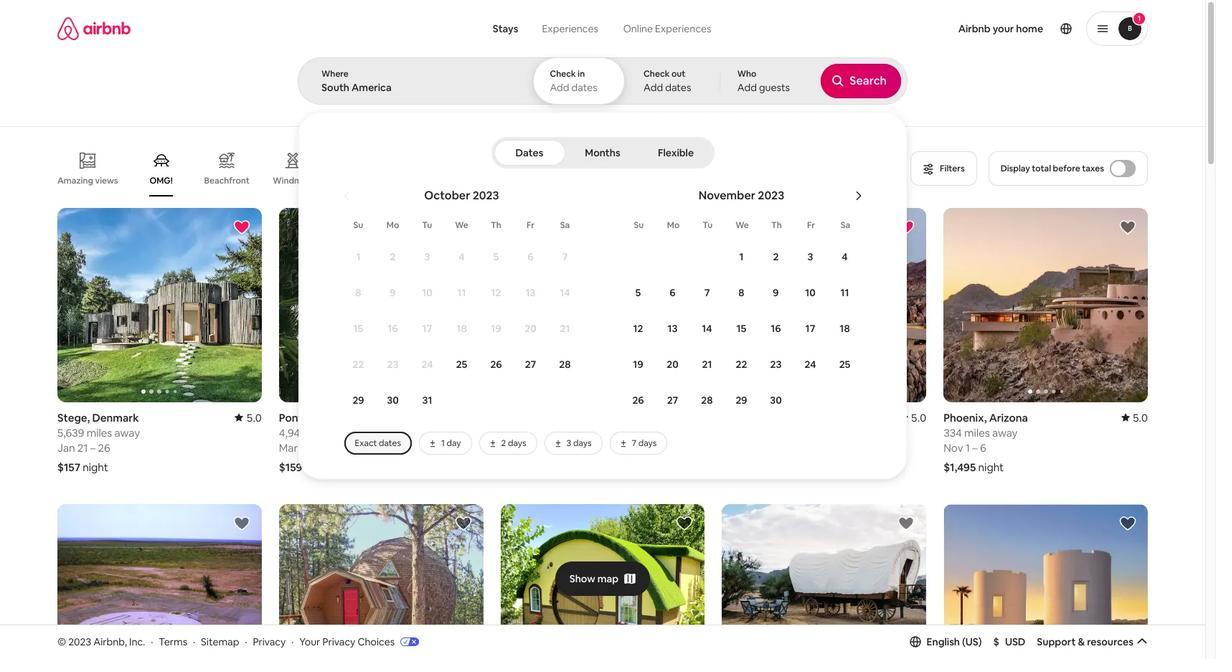 Task type: locate. For each thing, give the bounding box(es) containing it.
9 button
[[376, 276, 410, 310], [759, 276, 793, 310]]

3 button
[[410, 240, 445, 274], [793, 240, 828, 274]]

1 horizontal spatial 9
[[773, 286, 779, 299]]

23 button
[[376, 347, 410, 382], [759, 347, 793, 382]]

2 8 button from the left
[[724, 276, 759, 310]]

2 horizontal spatial dates
[[665, 81, 691, 94]]

1 vertical spatial 27 button
[[655, 383, 690, 418]]

check for check out add dates
[[644, 68, 670, 80]]

29 button
[[341, 383, 376, 418], [724, 383, 759, 418]]

2 11 from the left
[[841, 286, 849, 299]]

miles down delgada,
[[307, 426, 332, 440]]

1 5.0 from the left
[[246, 411, 262, 424]]

2 10 from the left
[[805, 286, 816, 299]]

sa
[[560, 220, 570, 231], [841, 220, 850, 231]]

27 button up 7 days
[[655, 383, 690, 418]]

2 button for november 2023
[[759, 240, 793, 274]]

0 horizontal spatial 8 button
[[341, 276, 376, 310]]

2 check from the left
[[644, 68, 670, 80]]

2 5.0 from the left
[[911, 411, 926, 424]]

0 horizontal spatial 4
[[459, 250, 465, 263]]

· right "terms" link
[[193, 635, 195, 648]]

1 horizontal spatial 29 button
[[724, 383, 759, 418]]

3 5.0 from the left
[[1133, 411, 1148, 424]]

3 add from the left
[[737, 81, 757, 94]]

7 button
[[548, 240, 582, 274], [690, 276, 724, 310]]

check inside the check out add dates
[[644, 68, 670, 80]]

– inside ponta delgada, portugal 4,941 miles away mar 2 – 7 $159 night
[[309, 441, 314, 455]]

add to wishlist: cedar city, utah image
[[676, 515, 693, 532]]

3 night from the left
[[978, 460, 1004, 474]]

check inside check in add dates
[[550, 68, 576, 80]]

14 for 14 button to the right
[[702, 322, 712, 335]]

th right add to wishlist: ponta delgada, portugal image
[[491, 220, 501, 231]]

add to wishlist: bend, oregon image
[[455, 515, 472, 532]]

(us)
[[962, 636, 982, 649]]

check
[[550, 68, 576, 80], [644, 68, 670, 80]]

0 horizontal spatial 17 button
[[410, 311, 445, 346]]

2 4 from the left
[[842, 250, 848, 263]]

2 16 button from the left
[[759, 311, 793, 346]]

· right inc. at the left of the page
[[151, 635, 153, 648]]

26
[[490, 358, 502, 371], [632, 394, 644, 407], [98, 441, 110, 455]]

30 button
[[376, 383, 410, 418], [759, 383, 793, 418]]

1 horizontal spatial 13
[[537, 441, 547, 455]]

16 for second 16 button from the right
[[388, 322, 398, 335]]

15 button
[[341, 311, 376, 346], [724, 311, 759, 346]]

tab list containing dates
[[494, 137, 711, 169]]

flexible
[[658, 146, 694, 159]]

add down who
[[737, 81, 757, 94]]

days left 7 days
[[573, 438, 592, 449]]

©
[[57, 635, 66, 648]]

5.0 for stege, denmark 5,639 miles away jan 21 – 26 $157 night
[[246, 411, 262, 424]]

0 horizontal spatial 11 button
[[445, 276, 479, 310]]

5.0 out of 5 average rating image
[[235, 411, 262, 424], [900, 411, 926, 424], [1121, 411, 1148, 424]]

check left out
[[644, 68, 670, 80]]

0 horizontal spatial 27
[[525, 358, 536, 371]]

$159
[[279, 460, 302, 474]]

1 25 from the left
[[456, 358, 467, 371]]

3 miles from the left
[[530, 426, 555, 440]]

1 4 from the left
[[459, 250, 465, 263]]

5
[[493, 250, 499, 263], [635, 286, 641, 299]]

13
[[526, 286, 536, 299], [668, 322, 678, 335], [537, 441, 547, 455]]

1 horizontal spatial 17 button
[[793, 311, 828, 346]]

27 button up 5,238
[[513, 347, 548, 382]]

1 horizontal spatial 21 button
[[690, 347, 724, 382]]

1 horizontal spatial check
[[644, 68, 670, 80]]

0 horizontal spatial 28 button
[[548, 347, 582, 382]]

1 18 button from the left
[[445, 311, 479, 346]]

1 horizontal spatial 23
[[770, 358, 782, 371]]

1 23 from the left
[[387, 358, 399, 371]]

– right nov
[[972, 441, 978, 455]]

1 8 button from the left
[[341, 276, 376, 310]]

2 15 button from the left
[[724, 311, 759, 346]]

0 horizontal spatial 10
[[422, 286, 433, 299]]

0 horizontal spatial 19
[[491, 322, 501, 335]]

1 horizontal spatial 17
[[806, 322, 815, 335]]

2 25 from the left
[[839, 358, 851, 371]]

1 horizontal spatial 21
[[560, 322, 570, 335]]

check out add dates
[[644, 68, 691, 94]]

add to wishlist: joshua tree, california image
[[1119, 515, 1137, 532]]

1 button for october
[[341, 240, 376, 274]]

days
[[508, 438, 526, 449], [573, 438, 592, 449], [638, 438, 657, 449]]

8 inside 5,238 miles away jan 8 – 13
[[521, 441, 527, 455]]

night for $1,495
[[978, 460, 1004, 474]]

17 for second 17 button from left
[[806, 322, 815, 335]]

group containing amazing views
[[57, 141, 902, 197]]

add inside check in add dates
[[550, 81, 569, 94]]

– right mar
[[309, 441, 314, 455]]

2 night from the left
[[305, 460, 330, 474]]

1 horizontal spatial 20
[[667, 358, 679, 371]]

1 vertical spatial 5 button
[[621, 276, 655, 310]]

19 button
[[479, 311, 513, 346], [621, 347, 655, 382]]

mar
[[279, 441, 298, 455]]

None search field
[[298, 0, 1216, 479]]

1 horizontal spatial 6 button
[[655, 276, 690, 310]]

5 button
[[479, 240, 513, 274], [621, 276, 655, 310]]

15 for 2nd the 15 button from the right
[[353, 322, 363, 335]]

tab list
[[494, 137, 711, 169]]

1 horizontal spatial add
[[644, 81, 663, 94]]

1
[[1138, 14, 1141, 23], [356, 250, 361, 263], [739, 250, 744, 263], [441, 438, 445, 449], [966, 441, 970, 455]]

away down arizona
[[992, 426, 1018, 440]]

dates down out
[[665, 81, 691, 94]]

3 for october 2023
[[424, 250, 430, 263]]

1 horizontal spatial 5.0 out of 5 average rating image
[[900, 411, 926, 424]]

1 10 from the left
[[422, 286, 433, 299]]

2 29 from the left
[[736, 394, 747, 407]]

0 horizontal spatial 18 button
[[445, 311, 479, 346]]

calendar application
[[315, 173, 1216, 455]]

17 button
[[410, 311, 445, 346], [793, 311, 828, 346]]

night inside phoenix, arizona 334 miles away nov 1 – 6 $1,495 night
[[978, 460, 1004, 474]]

0 horizontal spatial 14 button
[[548, 276, 582, 310]]

2 horizontal spatial 6
[[980, 441, 986, 455]]

1 11 from the left
[[457, 286, 466, 299]]

· left privacy link
[[245, 635, 247, 648]]

1 10 button from the left
[[410, 276, 445, 310]]

1 horizontal spatial 26 button
[[621, 383, 655, 418]]

add down online experiences
[[644, 81, 663, 94]]

1 vertical spatial 5
[[635, 286, 641, 299]]

2 24 from the left
[[805, 358, 816, 371]]

0 horizontal spatial 17
[[422, 322, 432, 335]]

2 4 button from the left
[[828, 240, 862, 274]]

6 for the bottom 6 button
[[670, 286, 676, 299]]

miles right 5,238
[[530, 426, 555, 440]]

2 jan from the left
[[501, 441, 518, 455]]

0 horizontal spatial 12 button
[[479, 276, 513, 310]]

23 for 1st 23 button
[[387, 358, 399, 371]]

1 16 button from the left
[[376, 311, 410, 346]]

1 horizontal spatial 29
[[736, 394, 747, 407]]

1 sa from the left
[[560, 220, 570, 231]]

0 vertical spatial 12 button
[[479, 276, 513, 310]]

2 25 button from the left
[[828, 347, 862, 382]]

away inside ponta delgada, portugal 4,941 miles away mar 2 – 7 $159 night
[[335, 426, 360, 440]]

1 we from the left
[[455, 220, 468, 231]]

jan down 5,238
[[501, 441, 518, 455]]

away down denmark
[[115, 426, 140, 440]]

20
[[525, 322, 537, 335], [667, 358, 679, 371]]

1 horizontal spatial 1 button
[[724, 240, 759, 274]]

0 vertical spatial 26
[[490, 358, 502, 371]]

night right $157
[[83, 460, 108, 474]]

1 horizontal spatial 28
[[701, 394, 713, 407]]

0 horizontal spatial 14
[[560, 286, 570, 299]]

1 horizontal spatial 18
[[840, 322, 850, 335]]

0 horizontal spatial night
[[83, 460, 108, 474]]

– right 2 days
[[529, 441, 535, 455]]

0 vertical spatial 26 button
[[479, 347, 513, 382]]

1 horizontal spatial 22 button
[[724, 347, 759, 382]]

2 miles from the left
[[307, 426, 332, 440]]

night
[[83, 460, 108, 474], [305, 460, 330, 474], [978, 460, 1004, 474]]

6 inside phoenix, arizona 334 miles away nov 1 – 6 $1,495 night
[[980, 441, 986, 455]]

26 inside stege, denmark 5,639 miles away jan 21 – 26 $157 night
[[98, 441, 110, 455]]

experiences right online
[[655, 22, 711, 35]]

2 horizontal spatial 13
[[668, 322, 678, 335]]

1 18 from the left
[[457, 322, 467, 335]]

2 su from the left
[[634, 220, 644, 231]]

13 for the leftmost the 13 button
[[526, 286, 536, 299]]

0 vertical spatial 13 button
[[513, 276, 548, 310]]

away down delgada,
[[335, 426, 360, 440]]

2 23 from the left
[[770, 358, 782, 371]]

privacy
[[253, 635, 286, 648], [322, 635, 355, 648]]

·
[[151, 635, 153, 648], [193, 635, 195, 648], [245, 635, 247, 648], [291, 635, 294, 648]]

night inside ponta delgada, portugal 4,941 miles away mar 2 – 7 $159 night
[[305, 460, 330, 474]]

26 up 7 days
[[632, 394, 644, 407]]

1 horizontal spatial 30 button
[[759, 383, 793, 418]]

days right the 3 days
[[638, 438, 657, 449]]

we down october 2023 at the top left of page
[[455, 220, 468, 231]]

privacy right "your"
[[322, 635, 355, 648]]

15
[[353, 322, 363, 335], [737, 322, 747, 335]]

experiences
[[542, 22, 598, 35], [655, 22, 711, 35]]

0 horizontal spatial 6
[[528, 250, 534, 263]]

1 22 from the left
[[353, 358, 364, 371]]

add down experiences button in the top of the page
[[550, 81, 569, 94]]

19
[[491, 322, 501, 335], [633, 358, 643, 371]]

2 3 button from the left
[[793, 240, 828, 274]]

1 jan from the left
[[57, 441, 75, 455]]

dates for check out add dates
[[665, 81, 691, 94]]

18 for 1st "18" button from left
[[457, 322, 467, 335]]

1 horizontal spatial 2 button
[[759, 240, 793, 274]]

1 add from the left
[[550, 81, 569, 94]]

remove from wishlist: stege, denmark image
[[233, 219, 250, 236]]

1 experiences from the left
[[542, 22, 598, 35]]

tu down october
[[422, 220, 432, 231]]

1 30 from the left
[[387, 394, 399, 407]]

4,941
[[279, 426, 304, 440]]

$ usd
[[993, 636, 1026, 649]]

1 15 from the left
[[353, 322, 363, 335]]

2 – from the left
[[309, 441, 314, 455]]

0 vertical spatial 5
[[493, 250, 499, 263]]

check left "in"
[[550, 68, 576, 80]]

0 horizontal spatial 7 button
[[548, 240, 582, 274]]

1 22 button from the left
[[341, 347, 376, 382]]

13 for right the 13 button
[[668, 322, 678, 335]]

miles down denmark
[[87, 426, 112, 440]]

1 horizontal spatial 23 button
[[759, 347, 793, 382]]

22 button
[[341, 347, 376, 382], [724, 347, 759, 382]]

2 18 from the left
[[840, 322, 850, 335]]

0 horizontal spatial experiences
[[542, 22, 598, 35]]

3 button for november 2023
[[793, 240, 828, 274]]

exact
[[355, 438, 377, 449]]

4 away from the left
[[992, 426, 1018, 440]]

0 horizontal spatial th
[[491, 220, 501, 231]]

profile element
[[746, 0, 1148, 57]]

5.0 out of 5 average rating image for phoenix, arizona 334 miles away nov 1 – 6 $1,495 night
[[1121, 411, 1148, 424]]

night inside stege, denmark 5,639 miles away jan 21 – 26 $157 night
[[83, 460, 108, 474]]

15 for first the 15 button from the right
[[737, 322, 747, 335]]

3 5.0 out of 5 average rating image from the left
[[1121, 411, 1148, 424]]

1 horizontal spatial 11
[[841, 286, 849, 299]]

1 4 button from the left
[[445, 240, 479, 274]]

5 for the bottom 5 button
[[635, 286, 641, 299]]

1 2 button from the left
[[376, 240, 410, 274]]

14 button
[[548, 276, 582, 310], [690, 311, 724, 346]]

26 up 5,238
[[490, 358, 502, 371]]

10
[[422, 286, 433, 299], [805, 286, 816, 299]]

1 button for november
[[724, 240, 759, 274]]

2 5.0 out of 5 average rating image from the left
[[900, 411, 926, 424]]

away right 5,238
[[558, 426, 583, 440]]

group
[[57, 141, 902, 197], [57, 208, 262, 402], [279, 208, 483, 402], [501, 208, 705, 402], [722, 208, 1131, 402], [944, 208, 1148, 402], [57, 504, 262, 659], [279, 504, 483, 659], [501, 504, 705, 659], [722, 504, 926, 659], [944, 504, 1148, 659]]

2
[[390, 250, 396, 263], [773, 250, 779, 263], [501, 438, 506, 449], [300, 441, 306, 455]]

6 button
[[513, 240, 548, 274], [655, 276, 690, 310]]

check for check in add dates
[[550, 68, 576, 80]]

1 button
[[341, 240, 376, 274], [724, 240, 759, 274]]

1 inside 1 dropdown button
[[1138, 14, 1141, 23]]

dates
[[572, 81, 598, 94], [665, 81, 691, 94], [379, 438, 401, 449]]

1 horizontal spatial 8
[[521, 441, 527, 455]]

27
[[525, 358, 536, 371], [667, 394, 678, 407]]

2 vertical spatial 26
[[98, 441, 110, 455]]

1 17 from the left
[[422, 322, 432, 335]]

1 horizontal spatial 24
[[805, 358, 816, 371]]

2023 for november
[[758, 188, 784, 203]]

0 horizontal spatial 1 button
[[341, 240, 376, 274]]

english (us) button
[[909, 636, 982, 649]]

4 – from the left
[[972, 441, 978, 455]]

2 away from the left
[[335, 426, 360, 440]]

night right $1,495
[[978, 460, 1004, 474]]

14 for the topmost 14 button
[[560, 286, 570, 299]]

1 horizontal spatial privacy
[[322, 635, 355, 648]]

1 horizontal spatial 16
[[771, 322, 781, 335]]

2 17 from the left
[[806, 322, 815, 335]]

we down november 2023
[[736, 220, 749, 231]]

1 th from the left
[[491, 220, 501, 231]]

1 horizontal spatial 10
[[805, 286, 816, 299]]

flexible button
[[640, 140, 711, 166]]

0 vertical spatial 19 button
[[479, 311, 513, 346]]

2023 right the november
[[758, 188, 784, 203]]

tu right add to wishlist: pelkosenniemi, finland image
[[703, 220, 713, 231]]

0 horizontal spatial 9
[[390, 286, 396, 299]]

1 vertical spatial 27
[[667, 394, 678, 407]]

3 days from the left
[[638, 438, 657, 449]]

2 horizontal spatial 2023
[[758, 188, 784, 203]]

stege,
[[57, 411, 90, 424]]

1 horizontal spatial 25
[[839, 358, 851, 371]]

arizona
[[989, 411, 1028, 424]]

dates inside the check out add dates
[[665, 81, 691, 94]]

display total before taxes button
[[989, 151, 1148, 186]]

2 vertical spatial 13
[[537, 441, 547, 455]]

1 vertical spatial 20
[[667, 358, 679, 371]]

3 – from the left
[[529, 441, 535, 455]]

0 horizontal spatial 23
[[387, 358, 399, 371]]

days for 3 days
[[573, 438, 592, 449]]

28
[[559, 358, 571, 371], [701, 394, 713, 407]]

1 horizontal spatial sa
[[841, 220, 850, 231]]

– down denmark
[[90, 441, 96, 455]]

10 button
[[410, 276, 445, 310], [793, 276, 828, 310]]

away inside phoenix, arizona 334 miles away nov 1 – 6 $1,495 night
[[992, 426, 1018, 440]]

26 down denmark
[[98, 441, 110, 455]]

8 button
[[341, 276, 376, 310], [724, 276, 759, 310]]

27 button
[[513, 347, 548, 382], [655, 383, 690, 418]]

21
[[560, 322, 570, 335], [702, 358, 712, 371], [77, 441, 88, 455]]

2 days from the left
[[573, 438, 592, 449]]

0 horizontal spatial 5
[[493, 250, 499, 263]]

your privacy choices
[[299, 635, 395, 648]]

12 for the right the 12 'button'
[[633, 322, 643, 335]]

1 vertical spatial 12 button
[[621, 311, 655, 346]]

31 button
[[410, 383, 445, 418]]

23
[[387, 358, 399, 371], [770, 358, 782, 371]]

26 button up 5,238
[[479, 347, 513, 382]]

1 days from the left
[[508, 438, 526, 449]]

5.0 for phoenix, arizona 334 miles away nov 1 – 6 $1,495 night
[[1133, 411, 1148, 424]]

1 29 from the left
[[353, 394, 364, 407]]

20 button
[[513, 311, 548, 346], [655, 347, 690, 382]]

1 inside phoenix, arizona 334 miles away nov 1 – 6 $1,495 night
[[966, 441, 970, 455]]

privacy left "your"
[[253, 635, 286, 648]]

· left "your"
[[291, 635, 294, 648]]

2 inside ponta delgada, portugal 4,941 miles away mar 2 – 7 $159 night
[[300, 441, 306, 455]]

dates down "in"
[[572, 81, 598, 94]]

0 horizontal spatial jan
[[57, 441, 75, 455]]

2 22 from the left
[[736, 358, 747, 371]]

0 horizontal spatial 20 button
[[513, 311, 548, 346]]

2 horizontal spatial add
[[737, 81, 757, 94]]

0 horizontal spatial 10 button
[[410, 276, 445, 310]]

6 for top 6 button
[[528, 250, 534, 263]]

experiences up "in"
[[542, 22, 598, 35]]

2 vertical spatial 6
[[980, 441, 986, 455]]

$157
[[57, 460, 80, 474]]

th down november 2023
[[772, 220, 782, 231]]

8
[[355, 286, 361, 299], [739, 286, 745, 299], [521, 441, 527, 455]]

miles
[[87, 426, 112, 440], [307, 426, 332, 440], [530, 426, 555, 440], [964, 426, 990, 440]]

5,238 miles away jan 8 – 13
[[501, 426, 583, 455]]

0 horizontal spatial 3
[[424, 250, 430, 263]]

21 button
[[548, 311, 582, 346], [690, 347, 724, 382]]

4 miles from the left
[[964, 426, 990, 440]]

2 15 from the left
[[737, 322, 747, 335]]

miles down phoenix,
[[964, 426, 990, 440]]

windmills
[[273, 175, 312, 187]]

2 experiences from the left
[[655, 22, 711, 35]]

night right $159
[[305, 460, 330, 474]]

3 button for october 2023
[[410, 240, 445, 274]]

28 button
[[548, 347, 582, 382], [690, 383, 724, 418]]

add inside the check out add dates
[[644, 81, 663, 94]]

12 button
[[479, 276, 513, 310], [621, 311, 655, 346]]

1 24 from the left
[[422, 358, 433, 371]]

2 button
[[376, 240, 410, 274], [759, 240, 793, 274]]

0 horizontal spatial add
[[550, 81, 569, 94]]

1 5.0 out of 5 average rating image from the left
[[235, 411, 262, 424]]

1 away from the left
[[115, 426, 140, 440]]

remove from wishlist: joshua tree, california image
[[898, 219, 915, 236]]

23 for first 23 button from the right
[[770, 358, 782, 371]]

0 horizontal spatial 15
[[353, 322, 363, 335]]

14
[[560, 286, 570, 299], [702, 322, 712, 335]]

0 horizontal spatial we
[[455, 220, 468, 231]]

days left the 3 days
[[508, 438, 526, 449]]

2023 right ©
[[68, 635, 91, 648]]

1 privacy from the left
[[253, 635, 286, 648]]

1 horizontal spatial 7 button
[[690, 276, 724, 310]]

0 horizontal spatial 30
[[387, 394, 399, 407]]

1 16 from the left
[[388, 322, 398, 335]]

0 horizontal spatial days
[[508, 438, 526, 449]]

0 horizontal spatial privacy
[[253, 635, 286, 648]]

0 horizontal spatial 16 button
[[376, 311, 410, 346]]

1 miles from the left
[[87, 426, 112, 440]]

0 horizontal spatial 12
[[491, 286, 501, 299]]

2023 right october
[[473, 188, 499, 203]]

26 button up 7 days
[[621, 383, 655, 418]]

dates inside check in add dates
[[572, 81, 598, 94]]

jan down 5,639
[[57, 441, 75, 455]]

add to wishlist: pelkosenniemi, finland image
[[676, 219, 693, 236]]

0 horizontal spatial 15 button
[[341, 311, 376, 346]]

1 1 button from the left
[[341, 240, 376, 274]]

0 horizontal spatial 3 button
[[410, 240, 445, 274]]

1 horizontal spatial 19
[[633, 358, 643, 371]]

dates right exact
[[379, 438, 401, 449]]

1 3 button from the left
[[410, 240, 445, 274]]

0 horizontal spatial fr
[[527, 220, 535, 231]]

2 tu from the left
[[703, 220, 713, 231]]

2 1 button from the left
[[724, 240, 759, 274]]

jan
[[57, 441, 75, 455], [501, 441, 518, 455]]

1 vertical spatial 14 button
[[690, 311, 724, 346]]

5.0 out of 5 average rating image for stege, denmark 5,639 miles away jan 21 – 26 $157 night
[[235, 411, 262, 424]]

1 su from the left
[[353, 220, 363, 231]]

2 we from the left
[[736, 220, 749, 231]]

0 horizontal spatial 27 button
[[513, 347, 548, 382]]

17 for 2nd 17 button from right
[[422, 322, 432, 335]]

2 add from the left
[[644, 81, 663, 94]]

25 button
[[445, 347, 479, 382], [828, 347, 862, 382]]

27 for bottom 27 button
[[667, 394, 678, 407]]

21 for bottom the 21 button
[[702, 358, 712, 371]]

0 horizontal spatial tu
[[422, 220, 432, 231]]

2 2 button from the left
[[759, 240, 793, 274]]

1 vertical spatial 26
[[632, 394, 644, 407]]

dates
[[516, 146, 543, 159]]



Task type: vqa. For each thing, say whether or not it's contained in the screenshot.
"kept" within '5.0' dialog
no



Task type: describe. For each thing, give the bounding box(es) containing it.
27 for left 27 button
[[525, 358, 536, 371]]

1 mo from the left
[[387, 220, 399, 231]]

phoenix,
[[944, 411, 987, 424]]

2 29 button from the left
[[724, 383, 759, 418]]

31
[[422, 394, 432, 407]]

filters
[[940, 163, 965, 174]]

exact dates
[[355, 438, 401, 449]]

– inside 5,238 miles away jan 8 – 13
[[529, 441, 535, 455]]

4 for october 2023
[[459, 250, 465, 263]]

night for $157
[[83, 460, 108, 474]]

0 vertical spatial 21 button
[[548, 311, 582, 346]]

portugal
[[358, 411, 401, 424]]

miles inside 5,238 miles away jan 8 – 13
[[530, 426, 555, 440]]

1 vertical spatial 19
[[633, 358, 643, 371]]

1 tu from the left
[[422, 220, 432, 231]]

0 vertical spatial 5 button
[[479, 240, 513, 274]]

days for 2 days
[[508, 438, 526, 449]]

stege, denmark 5,639 miles away jan 21 – 26 $157 night
[[57, 411, 140, 474]]

november
[[699, 188, 756, 203]]

november 2023
[[699, 188, 784, 203]]

terms · sitemap · privacy
[[159, 635, 286, 648]]

sitemap
[[201, 635, 239, 648]]

2 fr from the left
[[807, 220, 815, 231]]

1 vertical spatial 21 button
[[690, 347, 724, 382]]

0 vertical spatial 6 button
[[513, 240, 548, 274]]

2 days
[[501, 438, 526, 449]]

2 mo from the left
[[667, 220, 680, 231]]

airbnb your home
[[958, 22, 1043, 35]]

days for 7 days
[[638, 438, 657, 449]]

2 horizontal spatial 26
[[632, 394, 644, 407]]

english (us)
[[927, 636, 982, 649]]

1 15 button from the left
[[341, 311, 376, 346]]

add to wishlist: roswell, new mexico image
[[233, 515, 250, 532]]

who
[[737, 68, 757, 80]]

stays
[[493, 22, 518, 35]]

resources
[[1087, 636, 1134, 649]]

total
[[1032, 163, 1051, 174]]

2 22 button from the left
[[724, 347, 759, 382]]

your privacy choices link
[[299, 635, 419, 649]]

10 for first the 10 button from right
[[805, 286, 816, 299]]

show map
[[570, 572, 619, 585]]

usd
[[1005, 636, 1026, 649]]

months button
[[568, 140, 638, 166]]

0 horizontal spatial 8
[[355, 286, 361, 299]]

Where field
[[321, 81, 509, 94]]

334
[[944, 426, 962, 440]]

&
[[1078, 636, 1085, 649]]

show
[[570, 572, 595, 585]]

miles inside phoenix, arizona 334 miles away nov 1 – 6 $1,495 night
[[964, 426, 990, 440]]

support
[[1037, 636, 1076, 649]]

add to wishlist: ponta delgada, portugal image
[[455, 219, 472, 236]]

add to wishlist: phoenix, arizona image
[[1119, 219, 1137, 236]]

7 inside ponta delgada, portugal 4,941 miles away mar 2 – 7 $159 night
[[316, 441, 322, 455]]

7 days
[[632, 438, 657, 449]]

ponta delgada, portugal 4,941 miles away mar 2 – 7 $159 night
[[279, 411, 401, 474]]

1 24 button from the left
[[410, 347, 445, 382]]

18 for 1st "18" button from right
[[840, 322, 850, 335]]

nov
[[944, 441, 963, 455]]

2 11 button from the left
[[828, 276, 862, 310]]

where
[[321, 68, 349, 80]]

1 fr from the left
[[527, 220, 535, 231]]

away inside 5,238 miles away jan 8 – 13
[[558, 426, 583, 440]]

choices
[[358, 635, 395, 648]]

1 9 from the left
[[390, 286, 396, 299]]

beachfront
[[204, 175, 250, 187]]

add for check out add dates
[[644, 81, 663, 94]]

4 for november 2023
[[842, 250, 848, 263]]

airbnb
[[958, 22, 991, 35]]

2 9 from the left
[[773, 286, 779, 299]]

22 for 1st 22 button from the left
[[353, 358, 364, 371]]

24 for 1st the 24 button from left
[[422, 358, 433, 371]]

2023 for ©
[[68, 635, 91, 648]]

map
[[598, 572, 619, 585]]

2 horizontal spatial 8
[[739, 286, 745, 299]]

support & resources button
[[1037, 636, 1148, 649]]

delgada,
[[311, 411, 356, 424]]

omg!
[[150, 175, 173, 187]]

amazing views
[[57, 175, 118, 186]]

2 18 button from the left
[[828, 311, 862, 346]]

2 privacy from the left
[[322, 635, 355, 648]]

1 11 button from the left
[[445, 276, 479, 310]]

4 · from the left
[[291, 635, 294, 648]]

11 for 1st 11 button from right
[[841, 286, 849, 299]]

jan inside stege, denmark 5,639 miles away jan 21 – 26 $157 night
[[57, 441, 75, 455]]

add for check in add dates
[[550, 81, 569, 94]]

october 2023
[[424, 188, 499, 203]]

0 vertical spatial 20
[[525, 322, 537, 335]]

2 button for october 2023
[[376, 240, 410, 274]]

display total before taxes
[[1001, 163, 1104, 174]]

experiences inside button
[[542, 22, 598, 35]]

1 23 button from the left
[[376, 347, 410, 382]]

2 th from the left
[[772, 220, 782, 231]]

phoenix, arizona 334 miles away nov 1 – 6 $1,495 night
[[944, 411, 1028, 474]]

october
[[424, 188, 470, 203]]

0 horizontal spatial 28
[[559, 358, 571, 371]]

views
[[95, 175, 118, 186]]

before
[[1053, 163, 1080, 174]]

away inside stege, denmark 5,639 miles away jan 21 – 26 $157 night
[[115, 426, 140, 440]]

4 button for november 2023
[[828, 240, 862, 274]]

1 9 button from the left
[[376, 276, 410, 310]]

months
[[585, 146, 620, 159]]

terms
[[159, 635, 187, 648]]

ponta
[[279, 411, 308, 424]]

1 17 button from the left
[[410, 311, 445, 346]]

1 horizontal spatial 26
[[490, 358, 502, 371]]

online
[[623, 22, 653, 35]]

1 30 button from the left
[[376, 383, 410, 418]]

16 for 2nd 16 button from left
[[771, 322, 781, 335]]

10 for 1st the 10 button from the left
[[422, 286, 433, 299]]

1 horizontal spatial 3
[[567, 438, 571, 449]]

2 9 button from the left
[[759, 276, 793, 310]]

denmark
[[92, 411, 139, 424]]

your
[[993, 22, 1014, 35]]

jan inside 5,238 miles away jan 8 – 13
[[501, 441, 518, 455]]

1 25 button from the left
[[445, 347, 479, 382]]

experiences button
[[530, 14, 611, 43]]

show map button
[[555, 562, 650, 596]]

dates button
[[494, 140, 565, 166]]

0 vertical spatial 28 button
[[548, 347, 582, 382]]

3 for november 2023
[[808, 250, 813, 263]]

1 horizontal spatial 20 button
[[655, 347, 690, 382]]

sitemap link
[[201, 635, 239, 648]]

2 · from the left
[[193, 635, 195, 648]]

1 day
[[441, 438, 461, 449]]

1 horizontal spatial 19 button
[[621, 347, 655, 382]]

2 30 button from the left
[[759, 383, 793, 418]]

$
[[993, 636, 999, 649]]

out
[[672, 68, 686, 80]]

airbnb your home link
[[950, 14, 1052, 44]]

day
[[447, 438, 461, 449]]

none search field containing october 2023
[[298, 0, 1216, 479]]

taxes
[[1082, 163, 1104, 174]]

5 for the top 5 button
[[493, 250, 499, 263]]

1 vertical spatial 28
[[701, 394, 713, 407]]

5,238
[[501, 426, 528, 440]]

online experiences
[[623, 22, 711, 35]]

english
[[927, 636, 960, 649]]

11 for first 11 button from left
[[457, 286, 466, 299]]

airbnb,
[[93, 635, 127, 648]]

1 vertical spatial 7 button
[[690, 276, 724, 310]]

4 button for october 2023
[[445, 240, 479, 274]]

display
[[1001, 163, 1030, 174]]

21 for the 21 button to the top
[[560, 322, 570, 335]]

add inside who add guests
[[737, 81, 757, 94]]

1 button
[[1086, 11, 1148, 46]]

your
[[299, 635, 320, 648]]

1 horizontal spatial 14 button
[[690, 311, 724, 346]]

amazing
[[57, 175, 93, 186]]

add to wishlist: sandy valley, nevada image
[[898, 515, 915, 532]]

0 horizontal spatial 13 button
[[513, 276, 548, 310]]

21 inside stege, denmark 5,639 miles away jan 21 – 26 $157 night
[[77, 441, 88, 455]]

privacy link
[[253, 635, 286, 648]]

0 vertical spatial 14 button
[[548, 276, 582, 310]]

12 for left the 12 'button'
[[491, 286, 501, 299]]

tab list inside stays tab panel
[[494, 137, 711, 169]]

dates for check in add dates
[[572, 81, 598, 94]]

stays tab panel
[[298, 57, 1216, 479]]

2 24 button from the left
[[793, 347, 828, 382]]

© 2023 airbnb, inc. ·
[[57, 635, 153, 648]]

guests
[[759, 81, 790, 94]]

2 30 from the left
[[770, 394, 782, 407]]

2023 for october
[[473, 188, 499, 203]]

1 horizontal spatial 12 button
[[621, 311, 655, 346]]

what can we help you find? tab list
[[481, 14, 611, 43]]

5,639
[[57, 426, 84, 440]]

filters button
[[911, 151, 977, 186]]

24 for first the 24 button from the right
[[805, 358, 816, 371]]

0 horizontal spatial dates
[[379, 438, 401, 449]]

– inside phoenix, arizona 334 miles away nov 1 – 6 $1,495 night
[[972, 441, 978, 455]]

$1,495
[[944, 460, 976, 474]]

terms link
[[159, 635, 187, 648]]

– inside stege, denmark 5,639 miles away jan 21 – 26 $157 night
[[90, 441, 96, 455]]

miles inside ponta delgada, portugal 4,941 miles away mar 2 – 7 $159 night
[[307, 426, 332, 440]]

2 sa from the left
[[841, 220, 850, 231]]

in
[[578, 68, 585, 80]]

1 vertical spatial 28 button
[[690, 383, 724, 418]]

0 horizontal spatial 19 button
[[479, 311, 513, 346]]

2 23 button from the left
[[759, 347, 793, 382]]

1 · from the left
[[151, 635, 153, 648]]

3 days
[[567, 438, 592, 449]]

check in add dates
[[550, 68, 598, 94]]

support & resources
[[1037, 636, 1134, 649]]

3 · from the left
[[245, 635, 247, 648]]

inc.
[[129, 635, 145, 648]]

online experiences link
[[611, 14, 724, 43]]

2 10 button from the left
[[793, 276, 828, 310]]

1 vertical spatial 6 button
[[655, 276, 690, 310]]

who add guests
[[737, 68, 790, 94]]

1 horizontal spatial 13 button
[[655, 311, 690, 346]]

13 inside 5,238 miles away jan 8 – 13
[[537, 441, 547, 455]]

home
[[1016, 22, 1043, 35]]

2 17 button from the left
[[793, 311, 828, 346]]

1 29 button from the left
[[341, 383, 376, 418]]

22 for second 22 button from the left
[[736, 358, 747, 371]]

miles inside stege, denmark 5,639 miles away jan 21 – 26 $157 night
[[87, 426, 112, 440]]



